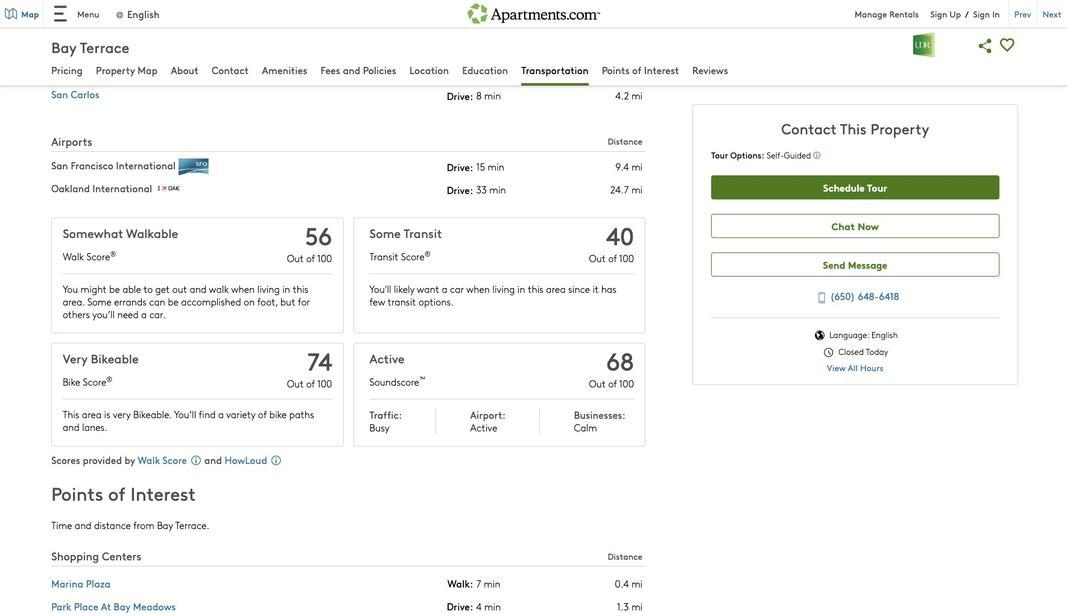 Task type: describe. For each thing, give the bounding box(es) containing it.
next link
[[1037, 0, 1067, 28]]

this inside you'll likely want a car when living in this area since it has few transit options.
[[528, 283, 544, 296]]

and inside button
[[343, 63, 361, 77]]

of up 'paths'
[[306, 378, 315, 391]]

chat now
[[832, 219, 879, 233]]

meadows
[[133, 600, 176, 614]]

schedule tour button
[[711, 176, 1000, 200]]

chat
[[832, 219, 855, 233]]

variety
[[226, 409, 256, 421]]

about
[[171, 63, 198, 77]]

shopping centers
[[51, 549, 141, 564]]

score for 56
[[87, 250, 110, 263]]

walk score
[[138, 454, 187, 467]]

mi for san mateo
[[632, 67, 643, 80]]

manage
[[855, 8, 887, 20]]

transportation
[[522, 63, 589, 77]]

language:
[[830, 330, 870, 341]]

1 sign from the left
[[931, 8, 948, 20]]

a inside this area is very bikeable. you'll find a variety of bike paths and lanes.
[[218, 409, 224, 421]]

a inside you'll likely want a car when living in this area since it has few transit options.
[[442, 283, 448, 296]]

schedule
[[824, 180, 865, 194]]

1.3
[[617, 601, 629, 613]]

howloud button
[[225, 454, 281, 467]]

share listing image
[[975, 35, 997, 57]]

100 for 68
[[619, 378, 634, 391]]

scores
[[51, 454, 80, 467]]

1 horizontal spatial this
[[840, 118, 867, 138]]

san mateo link
[[51, 65, 100, 79]]

5 mi from the top
[[632, 184, 643, 196]]

score down this area is very bikeable. you'll find a variety of bike paths and lanes.
[[163, 454, 187, 467]]

airports
[[51, 134, 92, 149]]

carlos
[[71, 88, 99, 101]]

transit score ®
[[370, 249, 431, 263]]

4.2 mi
[[616, 89, 643, 102]]

min for 1.3
[[484, 601, 501, 613]]

somewhat
[[63, 225, 123, 241]]

reviews
[[693, 63, 728, 77]]

0 vertical spatial some
[[370, 225, 401, 241]]

contact this property
[[782, 118, 930, 138]]

walk for walk score
[[138, 454, 160, 467]]

self-guided
[[767, 150, 814, 161]]

of up for
[[306, 252, 315, 265]]

very
[[63, 351, 88, 367]]

0 vertical spatial park
[[95, 21, 115, 34]]

in
[[993, 8, 1000, 20]]

options:
[[731, 149, 765, 161]]

walk for walk score ®
[[63, 250, 84, 263]]

sign in link
[[973, 8, 1000, 20]]

prev link
[[1009, 0, 1037, 28]]

hayward park link
[[51, 21, 115, 34]]

airport: active
[[470, 409, 506, 435]]

and inside "you might be able to get out and walk when living in this area. some errands can be accomplished on foot, but for others you'll need a car."
[[190, 283, 207, 296]]

0 vertical spatial transit
[[404, 225, 442, 241]]

(650) 648-6418
[[830, 290, 900, 303]]

0 horizontal spatial points
[[51, 482, 103, 506]]

area.
[[63, 296, 85, 308]]

9.4 mi
[[616, 161, 643, 173]]

menu button
[[43, 0, 109, 28]]

living inside "you might be able to get out and walk when living in this area. some errands can be accomplished on foot, but for others you'll need a car."
[[257, 283, 280, 296]]

/
[[966, 8, 969, 20]]

bike
[[269, 409, 287, 421]]

points of interest button
[[602, 63, 679, 79]]

airport:
[[470, 409, 506, 422]]

soundscore
[[370, 376, 419, 389]]

area inside you'll likely want a car when living in this area since it has few transit options.
[[546, 283, 566, 296]]

of up businesses:
[[609, 378, 617, 391]]

8 for san carlos
[[476, 89, 482, 102]]

9.4
[[616, 161, 629, 173]]

7
[[476, 578, 481, 591]]

33
[[476, 184, 487, 196]]

min for 9.4
[[488, 161, 504, 173]]

this inside "you might be able to get out and walk when living in this area. some errands can be accomplished on foot, but for others you'll need a car."
[[293, 283, 309, 296]]

out of 100 for 74
[[287, 378, 332, 391]]

up
[[950, 8, 961, 20]]

property management company logo image
[[891, 31, 958, 59]]

2 horizontal spatial bay
[[157, 519, 173, 532]]

interest inside button
[[644, 63, 679, 77]]

view
[[827, 362, 846, 374]]

out for 40
[[589, 252, 606, 265]]

drive: 5 min
[[447, 22, 501, 35]]

plaza
[[86, 578, 111, 591]]

traffic: busy
[[370, 409, 402, 435]]

drive: 15 min
[[447, 160, 504, 174]]

time
[[51, 519, 72, 532]]

paths
[[289, 409, 314, 421]]

6418
[[879, 290, 900, 303]]

car
[[450, 283, 464, 296]]

you'll
[[370, 283, 391, 296]]

mi for marina plaza
[[632, 578, 643, 591]]

fees and policies button
[[321, 63, 396, 79]]

oakland international
[[51, 182, 152, 195]]

about button
[[171, 63, 198, 79]]

it
[[593, 283, 599, 296]]

san for san carlos
[[51, 88, 68, 101]]

drive: 8 min for carlos
[[447, 89, 501, 102]]

area inside this area is very bikeable. you'll find a variety of bike paths and lanes.
[[82, 409, 102, 421]]

out of 100 for 56
[[287, 252, 332, 265]]

hayward
[[51, 21, 92, 34]]

4.2
[[616, 89, 629, 102]]

you might be able to get out and walk when living in this area. some errands can be accomplished on foot, but for others you'll need a car.
[[63, 283, 310, 321]]

guided
[[784, 150, 811, 161]]

0 horizontal spatial be
[[109, 283, 120, 296]]

2 sign from the left
[[973, 8, 990, 20]]

4 inside drive: 4 min
[[476, 601, 482, 613]]

1 horizontal spatial be
[[168, 296, 179, 308]]

and right the time
[[75, 519, 92, 532]]

traffic:
[[370, 409, 402, 422]]

policies
[[363, 63, 396, 77]]

a inside "you might be able to get out and walk when living in this area. some errands can be accomplished on foot, but for others you'll need a car."
[[141, 308, 147, 321]]

min up drive: 5 min
[[484, 0, 501, 13]]

park place at bay meadows
[[51, 600, 176, 614]]

drive: 8 min for mateo
[[447, 67, 501, 80]]

of up has
[[609, 252, 617, 265]]

car.
[[149, 308, 166, 321]]

errands
[[114, 296, 147, 308]]

you'll
[[92, 308, 115, 321]]

next
[[1043, 8, 1062, 20]]

amenities button
[[262, 63, 307, 79]]

out of 100 for 68
[[589, 378, 634, 391]]



Task type: locate. For each thing, give the bounding box(es) containing it.
bay right 'from' at the left of the page
[[157, 519, 173, 532]]

bikeable.
[[133, 409, 172, 421]]

mateo
[[71, 65, 100, 79]]

points of interest up 4.2 mi
[[602, 63, 679, 77]]

100 for 40
[[619, 252, 634, 265]]

terrace
[[80, 37, 129, 56]]

® for 40
[[425, 249, 431, 259]]

0 vertical spatial property
[[96, 63, 135, 77]]

out up it
[[589, 252, 606, 265]]

drive: 8 min
[[447, 67, 501, 80], [447, 89, 501, 102]]

mi right the 9.4
[[632, 161, 643, 173]]

0 horizontal spatial park
[[51, 600, 71, 614]]

bay right at
[[114, 600, 130, 614]]

transit down some transit
[[370, 250, 399, 263]]

68
[[606, 345, 634, 378]]

1 horizontal spatial some
[[370, 225, 401, 241]]

min right 5
[[484, 22, 501, 35]]

score
[[87, 250, 110, 263], [401, 250, 425, 263], [83, 376, 106, 389], [163, 454, 187, 467]]

manage rentals link
[[855, 8, 931, 20]]

1 vertical spatial park
[[51, 600, 71, 614]]

0 vertical spatial interest
[[644, 63, 679, 77]]

prev
[[1015, 8, 1032, 20]]

living right the car at the left
[[493, 283, 515, 296]]

drive: 4 min
[[447, 600, 501, 614]]

1 horizontal spatial in
[[518, 283, 525, 296]]

out of 100 up businesses:
[[589, 378, 634, 391]]

reviews button
[[693, 63, 728, 79]]

of up 'distance'
[[108, 482, 126, 506]]

area left since
[[546, 283, 566, 296]]

and left "howloud"
[[202, 454, 222, 467]]

in
[[283, 283, 290, 296], [518, 283, 525, 296]]

® down somewhat walkable
[[110, 249, 116, 259]]

interest right 4.0 mi
[[644, 63, 679, 77]]

oakland international image
[[155, 182, 182, 198]]

some transit
[[370, 225, 442, 241]]

provided
[[83, 454, 122, 467]]

1 horizontal spatial walk
[[138, 454, 160, 467]]

2 mi from the top
[[632, 67, 643, 80]]

out for 68
[[589, 378, 606, 391]]

english up today
[[872, 330, 898, 341]]

drive: for hayward park
[[447, 22, 473, 35]]

points up the 4.2
[[602, 63, 630, 77]]

0 horizontal spatial walk
[[63, 250, 84, 263]]

distance for airports
[[608, 135, 643, 148]]

0 vertical spatial this
[[840, 118, 867, 138]]

in inside you'll likely want a car when living in this area since it has few transit options.
[[518, 283, 525, 296]]

of inside button
[[632, 63, 642, 77]]

0 horizontal spatial when
[[231, 283, 255, 296]]

0 vertical spatial 4
[[476, 0, 482, 13]]

tour left 'options:' at the right top
[[711, 149, 728, 161]]

1 vertical spatial walk
[[138, 454, 160, 467]]

0 vertical spatial distance
[[608, 135, 643, 148]]

24.7 mi
[[611, 184, 643, 196]]

map
[[21, 8, 39, 20], [138, 63, 158, 77]]

1 horizontal spatial area
[[546, 283, 566, 296]]

4 min
[[476, 0, 501, 13]]

0 horizontal spatial this
[[63, 409, 79, 421]]

tour options:
[[711, 149, 765, 161]]

education
[[462, 63, 508, 77]]

of
[[632, 63, 642, 77], [306, 252, 315, 265], [609, 252, 617, 265], [306, 378, 315, 391], [609, 378, 617, 391], [258, 409, 267, 421], [108, 482, 126, 506]]

and right fees
[[343, 63, 361, 77]]

in inside "you might be able to get out and walk when living in this area. some errands can be accomplished on foot, but for others you'll need a car."
[[283, 283, 290, 296]]

by
[[125, 454, 135, 467]]

2 4 from the top
[[476, 601, 482, 613]]

when right walk
[[231, 283, 255, 296]]

648-
[[858, 290, 879, 303]]

drive: left 33
[[447, 183, 473, 197]]

2 horizontal spatial a
[[442, 283, 448, 296]]

message
[[848, 257, 888, 271]]

1 horizontal spatial park
[[95, 21, 115, 34]]

1.3 mi
[[617, 601, 643, 613]]

closed today
[[836, 346, 889, 358]]

min inside drive: 5 min
[[484, 22, 501, 35]]

fees and policies
[[321, 63, 396, 77]]

8 down 5
[[476, 67, 482, 80]]

4 up 5
[[476, 0, 482, 13]]

min right 33
[[489, 184, 506, 196]]

0 vertical spatial english
[[127, 7, 160, 20]]

2 drive: 8 min from the top
[[447, 89, 501, 102]]

2 in from the left
[[518, 283, 525, 296]]

0 vertical spatial bay
[[51, 37, 76, 56]]

has
[[601, 283, 617, 296]]

this inside this area is very bikeable. you'll find a variety of bike paths and lanes.
[[63, 409, 79, 421]]

1 vertical spatial bay
[[157, 519, 173, 532]]

1 when from the left
[[231, 283, 255, 296]]

6 drive: from the top
[[447, 600, 473, 614]]

mi for hayward park
[[632, 22, 643, 35]]

walk inside the walk score ®
[[63, 250, 84, 263]]

6 mi from the top
[[632, 578, 643, 591]]

send message button
[[711, 253, 1000, 277]]

1 vertical spatial contact
[[782, 118, 837, 138]]

san up oakland
[[51, 159, 68, 172]]

min for 0.4
[[484, 578, 501, 591]]

mi
[[632, 22, 643, 35], [632, 67, 643, 80], [632, 89, 643, 102], [632, 161, 643, 173], [632, 184, 643, 196], [632, 578, 643, 591], [632, 601, 643, 613]]

property inside button
[[96, 63, 135, 77]]

0 vertical spatial points
[[602, 63, 630, 77]]

4 drive: from the top
[[447, 160, 473, 174]]

of inside this area is very bikeable. you'll find a variety of bike paths and lanes.
[[258, 409, 267, 421]]

0 vertical spatial walk
[[63, 250, 84, 263]]

a left the car at the left
[[442, 283, 448, 296]]

area left is
[[82, 409, 102, 421]]

2.3
[[616, 22, 629, 35]]

8 down education 'button'
[[476, 89, 482, 102]]

contact for contact this property
[[782, 118, 837, 138]]

interest
[[644, 63, 679, 77], [131, 482, 196, 506]]

100 for 74
[[317, 378, 332, 391]]

2 8 from the top
[[476, 89, 482, 102]]

transit inside 'transit score ®'
[[370, 250, 399, 263]]

0 horizontal spatial transit
[[370, 250, 399, 263]]

bay terrace
[[51, 37, 129, 56]]

be right can
[[168, 296, 179, 308]]

francisco
[[71, 159, 113, 172]]

0 horizontal spatial living
[[257, 283, 280, 296]]

some inside "you might be able to get out and walk when living in this area. some errands can be accomplished on foot, but for others you'll need a car."
[[87, 296, 112, 308]]

drive: 33 min
[[447, 183, 506, 197]]

points up the time
[[51, 482, 103, 506]]

0 horizontal spatial interest
[[131, 482, 196, 506]]

3 mi from the top
[[632, 89, 643, 102]]

out for 74
[[287, 378, 304, 391]]

mi for park place at bay meadows
[[632, 601, 643, 613]]

0 horizontal spatial this
[[293, 283, 309, 296]]

2 this from the left
[[528, 283, 544, 296]]

terrace.
[[175, 519, 209, 532]]

of right 4.0
[[632, 63, 642, 77]]

1 vertical spatial property
[[871, 118, 930, 138]]

2 when from the left
[[466, 283, 490, 296]]

0 horizontal spatial property
[[96, 63, 135, 77]]

1 in from the left
[[283, 283, 290, 296]]

san for san mateo
[[51, 65, 68, 79]]

active inside the airport: active
[[470, 422, 497, 435]]

0 horizontal spatial map
[[21, 8, 39, 20]]

0 horizontal spatial sign
[[931, 8, 948, 20]]

2 vertical spatial a
[[218, 409, 224, 421]]

® down bikeable
[[106, 375, 112, 384]]

2 drive: from the top
[[447, 67, 473, 80]]

calm
[[574, 422, 597, 435]]

apartments.com logo image
[[467, 0, 600, 23]]

scores provided by
[[51, 454, 138, 467]]

0 horizontal spatial area
[[82, 409, 102, 421]]

1 vertical spatial map
[[138, 63, 158, 77]]

1 vertical spatial distance
[[608, 551, 643, 563]]

score for 40
[[401, 250, 425, 263]]

distance for shopping centers
[[608, 551, 643, 563]]

drive: down walk:
[[447, 600, 473, 614]]

® for 56
[[110, 249, 116, 259]]

1 distance from the top
[[608, 135, 643, 148]]

transit up 'transit score ®'
[[404, 225, 442, 241]]

tour inside button
[[867, 180, 888, 194]]

and left lanes.
[[63, 421, 79, 434]]

out of 100 up 'paths'
[[287, 378, 332, 391]]

2 vertical spatial san
[[51, 159, 68, 172]]

1 living from the left
[[257, 283, 280, 296]]

min inside drive: 15 min
[[488, 161, 504, 173]]

now
[[858, 219, 879, 233]]

and inside this area is very bikeable. you'll find a variety of bike paths and lanes.
[[63, 421, 79, 434]]

san francisco international
[[51, 159, 176, 172]]

this right the foot,
[[293, 283, 309, 296]]

2 living from the left
[[493, 283, 515, 296]]

san down belmont
[[51, 65, 68, 79]]

1 vertical spatial points of interest
[[51, 482, 196, 506]]

min
[[484, 0, 501, 13], [484, 22, 501, 35], [484, 67, 501, 80], [484, 89, 501, 102], [488, 161, 504, 173], [489, 184, 506, 196], [484, 578, 501, 591], [484, 601, 501, 613]]

3 san from the top
[[51, 159, 68, 172]]

when right the car at the left
[[466, 283, 490, 296]]

1 vertical spatial drive: 8 min
[[447, 89, 501, 102]]

1 horizontal spatial english
[[872, 330, 898, 341]]

1 8 from the top
[[476, 67, 482, 80]]

transit
[[404, 225, 442, 241], [370, 250, 399, 263]]

this left since
[[528, 283, 544, 296]]

(650)
[[830, 290, 855, 303]]

1 vertical spatial 8
[[476, 89, 482, 102]]

points inside button
[[602, 63, 630, 77]]

san carlos link
[[51, 88, 99, 101]]

2 distance from the top
[[608, 551, 643, 563]]

1 vertical spatial points
[[51, 482, 103, 506]]

0 vertical spatial international
[[116, 159, 176, 172]]

and right out
[[190, 283, 207, 296]]

1 horizontal spatial points
[[602, 63, 630, 77]]

lanes.
[[82, 421, 108, 434]]

international
[[116, 159, 176, 172], [93, 182, 152, 195]]

1 4 from the top
[[476, 0, 482, 13]]

0 horizontal spatial active
[[370, 351, 405, 367]]

shopping
[[51, 549, 99, 564]]

but
[[280, 296, 295, 308]]

drive: 8 min down education 'button'
[[447, 89, 501, 102]]

tour
[[711, 149, 728, 161], [867, 180, 888, 194]]

0 vertical spatial san
[[51, 65, 68, 79]]

7 mi from the top
[[632, 601, 643, 613]]

some up 'transit score ®'
[[370, 225, 401, 241]]

0 vertical spatial map
[[21, 8, 39, 20]]

out up businesses:
[[589, 378, 606, 391]]

park down marina
[[51, 600, 71, 614]]

drive: left 15
[[447, 160, 473, 174]]

mi right the 4.2
[[632, 89, 643, 102]]

0 vertical spatial drive: 8 min
[[447, 67, 501, 80]]

1 horizontal spatial points of interest
[[602, 63, 679, 77]]

location button
[[410, 63, 449, 79]]

1 horizontal spatial a
[[218, 409, 224, 421]]

® inside the walk score ®
[[110, 249, 116, 259]]

0 horizontal spatial contact
[[212, 63, 249, 77]]

more information image
[[814, 152, 821, 159]]

time and distance from bay terrace.
[[51, 519, 209, 532]]

out for 56
[[287, 252, 304, 265]]

san francisco international image
[[179, 159, 209, 176]]

mi right 1.3 at right bottom
[[632, 601, 643, 613]]

0 vertical spatial area
[[546, 283, 566, 296]]

min right 15
[[488, 161, 504, 173]]

score inside bike score ®
[[83, 376, 106, 389]]

0 horizontal spatial bay
[[51, 37, 76, 56]]

sign up link
[[931, 8, 961, 20]]

2 vertical spatial bay
[[114, 600, 130, 614]]

0 vertical spatial a
[[442, 283, 448, 296]]

tour right schedule
[[867, 180, 888, 194]]

score right bike
[[83, 376, 106, 389]]

contact button
[[212, 63, 249, 79]]

self-
[[767, 150, 784, 161]]

1 vertical spatial active
[[470, 422, 497, 435]]

1 horizontal spatial when
[[466, 283, 490, 296]]

belmont link
[[51, 43, 90, 56]]

english link
[[115, 7, 160, 20]]

san down pricing button
[[51, 88, 68, 101]]

1 horizontal spatial bay
[[114, 600, 130, 614]]

out of 100 for 40
[[589, 252, 634, 265]]

living left but
[[257, 283, 280, 296]]

international down san francisco international
[[93, 182, 152, 195]]

businesses:
[[574, 409, 626, 422]]

1 san from the top
[[51, 65, 68, 79]]

contact
[[212, 63, 249, 77], [782, 118, 837, 138]]

sign
[[931, 8, 948, 20], [973, 8, 990, 20]]

be left 'able'
[[109, 283, 120, 296]]

2 san from the top
[[51, 88, 68, 101]]

1 vertical spatial english
[[872, 330, 898, 341]]

1 mi from the top
[[632, 22, 643, 35]]

businesses: calm
[[574, 409, 626, 435]]

points of interest up time and distance from bay terrace.
[[51, 482, 196, 506]]

map inside button
[[138, 63, 158, 77]]

bay down "hayward"
[[51, 37, 76, 56]]

hours
[[860, 362, 884, 374]]

drive: 8 min down drive: 5 min
[[447, 67, 501, 80]]

likely
[[394, 283, 415, 296]]

1 horizontal spatial contact
[[782, 118, 837, 138]]

(650) 648-6418 link
[[812, 288, 900, 306]]

1 vertical spatial this
[[63, 409, 79, 421]]

0 horizontal spatial tour
[[711, 149, 728, 161]]

100 for 56
[[317, 252, 332, 265]]

walk score ®
[[63, 249, 116, 263]]

0 horizontal spatial points of interest
[[51, 482, 196, 506]]

in left since
[[518, 283, 525, 296]]

walk down somewhat
[[63, 250, 84, 263]]

1 vertical spatial area
[[82, 409, 102, 421]]

find
[[199, 409, 216, 421]]

0 vertical spatial tour
[[711, 149, 728, 161]]

3 drive: from the top
[[447, 89, 473, 102]]

56
[[305, 219, 332, 252]]

score down somewhat
[[87, 250, 110, 263]]

1 drive: from the top
[[447, 22, 473, 35]]

oakland
[[51, 182, 90, 195]]

get
[[155, 283, 170, 296]]

1 this from the left
[[293, 283, 309, 296]]

very
[[113, 409, 131, 421]]

min inside drive: 4 min
[[484, 601, 501, 613]]

sign left up at the right top of the page
[[931, 8, 948, 20]]

24.7
[[611, 184, 629, 196]]

score inside 'transit score ®'
[[401, 250, 425, 263]]

1 vertical spatial interest
[[131, 482, 196, 506]]

score inside the walk score ®
[[87, 250, 110, 263]]

in left for
[[283, 283, 290, 296]]

0 horizontal spatial in
[[283, 283, 290, 296]]

map left about
[[138, 63, 158, 77]]

when inside "you might be able to get out and walk when living in this area. some errands can be accomplished on foot, but for others you'll need a car."
[[231, 283, 255, 296]]

out
[[287, 252, 304, 265], [589, 252, 606, 265], [287, 378, 304, 391], [589, 378, 606, 391]]

® for 74
[[106, 375, 112, 384]]

1 vertical spatial international
[[93, 182, 152, 195]]

park up the "terrace"
[[95, 21, 115, 34]]

this up schedule tour
[[840, 118, 867, 138]]

of left bike on the bottom of the page
[[258, 409, 267, 421]]

1 vertical spatial a
[[141, 308, 147, 321]]

1 horizontal spatial map
[[138, 63, 158, 77]]

1 vertical spatial san
[[51, 88, 68, 101]]

1 horizontal spatial living
[[493, 283, 515, 296]]

score down some transit
[[401, 250, 425, 263]]

contact up more information image
[[782, 118, 837, 138]]

5 drive: from the top
[[447, 183, 473, 197]]

0.4 mi
[[615, 578, 643, 591]]

this
[[840, 118, 867, 138], [63, 409, 79, 421]]

0 vertical spatial 8
[[476, 67, 482, 80]]

min for 24.7
[[489, 184, 506, 196]]

distance
[[608, 135, 643, 148], [608, 551, 643, 563]]

at
[[101, 600, 111, 614]]

hayward park
[[51, 21, 115, 34]]

fees
[[321, 63, 340, 77]]

4 mi from the top
[[632, 161, 643, 173]]

options.
[[419, 296, 454, 308]]

when inside you'll likely want a car when living in this area since it has few transit options.
[[466, 283, 490, 296]]

1 vertical spatial some
[[87, 296, 112, 308]]

min down walk: 7 min
[[484, 601, 501, 613]]

interest down walk score
[[131, 482, 196, 506]]

sign left in
[[973, 8, 990, 20]]

1 vertical spatial transit
[[370, 250, 399, 263]]

language: english
[[827, 330, 898, 341]]

be
[[109, 283, 120, 296], [168, 296, 179, 308]]

1 vertical spatial 4
[[476, 601, 482, 613]]

drive: down drive: 5 min
[[447, 67, 473, 80]]

might
[[81, 283, 107, 296]]

drive: for park place at bay meadows
[[447, 600, 473, 614]]

mi for san carlos
[[632, 89, 643, 102]]

min inside drive: 33 min
[[489, 184, 506, 196]]

location
[[410, 63, 449, 77]]

out up 'paths'
[[287, 378, 304, 391]]

walk right by
[[138, 454, 160, 467]]

0 vertical spatial points of interest
[[602, 63, 679, 77]]

accomplished
[[181, 296, 241, 308]]

living inside you'll likely want a car when living in this area since it has few transit options.
[[493, 283, 515, 296]]

min down drive: 5 min
[[484, 67, 501, 80]]

4 down the 7
[[476, 601, 482, 613]]

drive: down education 'button'
[[447, 89, 473, 102]]

score for 74
[[83, 376, 106, 389]]

manage rentals sign up / sign in
[[855, 8, 1000, 20]]

distance up 0.4
[[608, 551, 643, 563]]

® inside bike score ®
[[106, 375, 112, 384]]

this left lanes.
[[63, 409, 79, 421]]

1 drive: 8 min from the top
[[447, 67, 501, 80]]

contact right about
[[212, 63, 249, 77]]

a right find
[[218, 409, 224, 421]]

out left 56 at the left of page
[[287, 252, 304, 265]]

0 horizontal spatial a
[[141, 308, 147, 321]]

1 horizontal spatial interest
[[644, 63, 679, 77]]

1 horizontal spatial property
[[871, 118, 930, 138]]

able
[[123, 283, 141, 296]]

drive: for san carlos
[[447, 89, 473, 102]]

a left car.
[[141, 308, 147, 321]]

min for 2.3
[[484, 22, 501, 35]]

out of 100 up has
[[589, 252, 634, 265]]

property map
[[96, 63, 158, 77]]

very bikeable
[[63, 351, 139, 367]]

8 for san mateo
[[476, 67, 482, 80]]

0 horizontal spatial english
[[127, 7, 160, 20]]

1 horizontal spatial transit
[[404, 225, 442, 241]]

1 horizontal spatial tour
[[867, 180, 888, 194]]

1 horizontal spatial sign
[[973, 8, 990, 20]]

mi right "24.7"
[[632, 184, 643, 196]]

® down some transit
[[425, 249, 431, 259]]

english up the "terrace"
[[127, 7, 160, 20]]

mi right 2.3 on the top right
[[632, 22, 643, 35]]

1 horizontal spatial active
[[470, 422, 497, 435]]

min down education 'button'
[[484, 89, 501, 102]]

drive: left 5
[[447, 22, 473, 35]]

min for 4.2
[[484, 89, 501, 102]]

min right the 7
[[484, 578, 501, 591]]

mi right 4.0
[[632, 67, 643, 80]]

0 vertical spatial contact
[[212, 63, 249, 77]]

contact for contact button
[[212, 63, 249, 77]]

since
[[568, 283, 590, 296]]

international up oakland international icon
[[116, 159, 176, 172]]

1 vertical spatial tour
[[867, 180, 888, 194]]

® inside 'transit score ®'
[[425, 249, 431, 259]]

san for san francisco international
[[51, 159, 68, 172]]

out of 100 up for
[[287, 252, 332, 265]]

0 horizontal spatial some
[[87, 296, 112, 308]]

min for 4.0
[[484, 67, 501, 80]]

you
[[63, 283, 78, 296]]

drive: for san mateo
[[447, 67, 473, 80]]

min inside walk: 7 min
[[484, 578, 501, 591]]

1 horizontal spatial this
[[528, 283, 544, 296]]

0 vertical spatial active
[[370, 351, 405, 367]]



Task type: vqa. For each thing, say whether or not it's contained in the screenshot.


